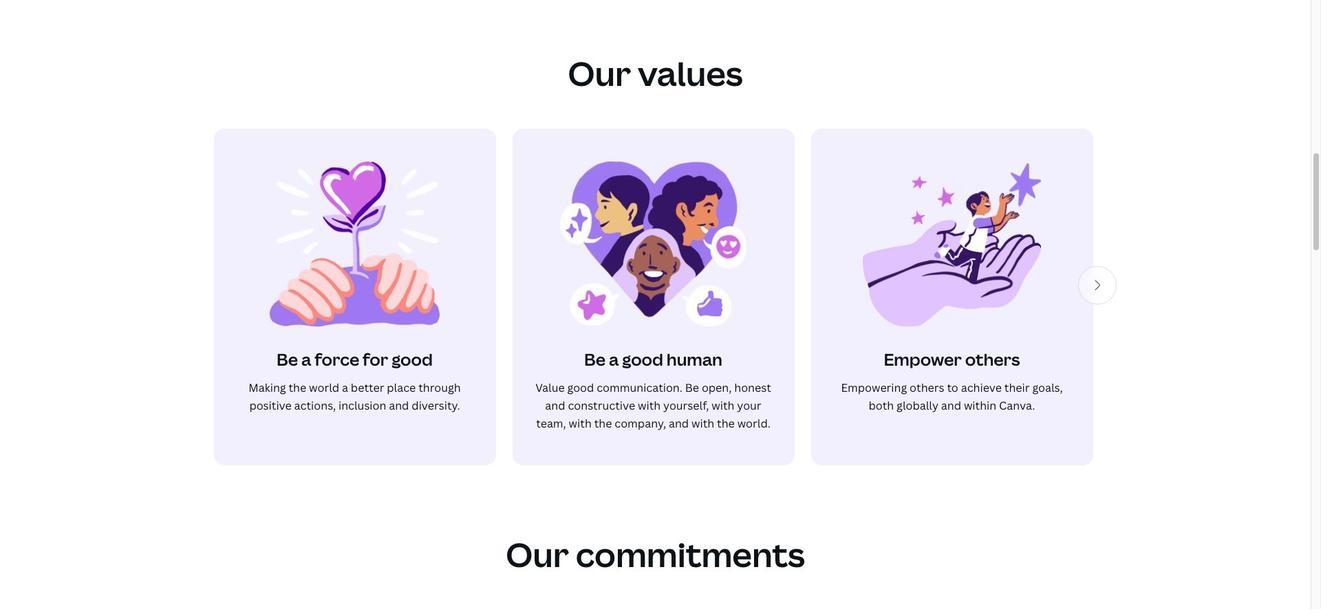 Task type: vqa. For each thing, say whether or not it's contained in the screenshot.
animations.
no



Task type: describe. For each thing, give the bounding box(es) containing it.
three people smiling graphic image
[[560, 162, 747, 327]]



